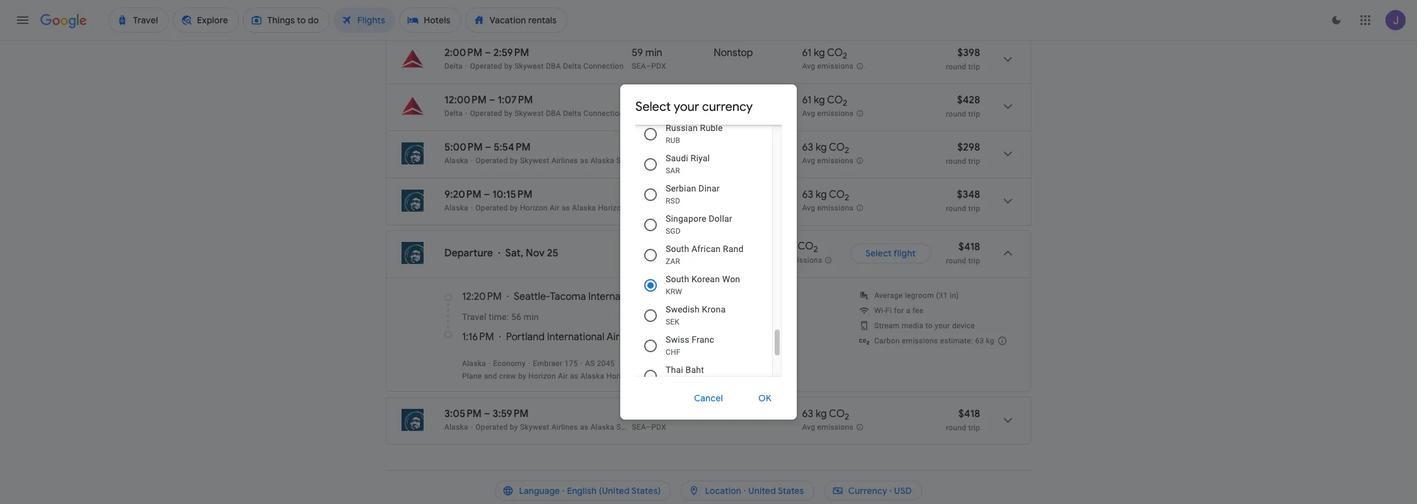 Task type: describe. For each thing, give the bounding box(es) containing it.
2 for $428
[[843, 98, 847, 109]]

select for select flight
[[865, 248, 892, 259]]

operated down "leaves seattle-tacoma international airport at 9:20 pm on saturday, november 25 and arrives at portland international airport at 10:15 pm on saturday, november 25." 'element'
[[476, 204, 508, 212]]

embraer
[[533, 359, 563, 368]]

pdx left swiss
[[645, 331, 664, 344]]

Departure time: 3:05 PM. text field
[[444, 408, 482, 420]]

avg emissions for $348
[[802, 204, 854, 213]]

63 kg co 2 for $348
[[802, 188, 849, 203]]

61 kg co 2 for $428
[[802, 94, 847, 109]]

nonstop flight. element for 1 hr 7 min
[[714, 94, 753, 108]]

serbian dinar rsd
[[666, 183, 720, 206]]

total duration 54 min. element for 5:54 pm
[[632, 141, 714, 156]]

avg emissions for $418
[[802, 423, 854, 432]]

$428 round trip
[[946, 94, 980, 119]]

horizon down 10:15 pm
[[520, 204, 548, 212]]

wi-fi for a fee
[[874, 306, 924, 315]]

nonstop for 59 min
[[714, 47, 753, 59]]

emissions for $348
[[817, 204, 854, 213]]

Departure time: 7:55 PM. text field
[[444, 0, 481, 12]]

for
[[894, 306, 904, 315]]

)
[[664, 331, 668, 344]]

skywest for the leaves seattle-tacoma international airport at 12:00 pm on saturday, november 25 and arrives at portland international airport at 1:07 pm on saturday, november 25. element
[[515, 109, 544, 118]]

south for south african rand
[[666, 244, 689, 254]]

2:59 pm
[[493, 47, 529, 59]]

carbon emissions estimate: 63 kg
[[874, 337, 995, 345]]

398 US dollars text field
[[957, 47, 980, 59]]

0 horizontal spatial airport
[[607, 331, 639, 344]]

operated down the leaves seattle-tacoma international airport at 12:00 pm on saturday, november 25 and arrives at portland international airport at 1:07 pm on saturday, november 25. element
[[470, 109, 502, 118]]

states
[[778, 485, 804, 497]]

english (united states)
[[567, 485, 661, 497]]

krw
[[666, 287, 682, 296]]

348 US dollars text field
[[957, 188, 980, 201]]

leaves seattle-tacoma international airport at 3:05 pm on saturday, november 25 and arrives at portland international airport at 3:59 pm on saturday, november 25. element
[[444, 408, 529, 420]]

fi
[[886, 306, 892, 315]]

leaves seattle-tacoma international airport at 5:00 pm on saturday, november 25 and arrives at portland international airport at 5:54 pm on saturday, november 25. element
[[444, 141, 531, 154]]

operated by horizon air as alaska horizon
[[476, 204, 626, 212]]

media
[[902, 322, 924, 330]]

seattle-
[[514, 291, 550, 303]]

12:20 pm
[[462, 291, 502, 303]]

select flight
[[865, 248, 916, 259]]

61 for 1 hr 7 min
[[802, 94, 811, 107]]

total duration 1 hr 7 min. element
[[632, 94, 714, 108]]

0 vertical spatial international
[[588, 291, 646, 303]]

kg for $348
[[816, 188, 827, 201]]

pdx inside "59 min sea – pdx"
[[651, 62, 666, 71]]

saudi
[[666, 153, 688, 163]]

55
[[632, 188, 643, 201]]

kg for $428
[[814, 94, 825, 107]]

– inside 54 min sea – pdx
[[646, 423, 651, 432]]

54
[[632, 408, 644, 420]]

2 for $348
[[845, 192, 849, 203]]

nonstop for 54 min
[[714, 408, 753, 420]]

nonstop for 1 hr 7 min
[[714, 94, 753, 107]]

0 vertical spatial your
[[674, 99, 699, 115]]

location
[[705, 485, 741, 497]]

2 for $298
[[845, 145, 849, 156]]

skywest for 'leaves seattle-tacoma international airport at 2:00 pm on saturday, november 25 and arrives at portland international airport at 2:59 pm on saturday, november 25.' element
[[515, 62, 544, 71]]

2:00 pm
[[444, 47, 482, 59]]

Arrival time: 8:59 PM. text field
[[492, 0, 528, 12]]

1 vertical spatial international
[[547, 331, 605, 344]]

as
[[585, 359, 595, 368]]

russian ruble rub
[[666, 123, 723, 145]]

carbon
[[874, 337, 900, 345]]

1 dba from the top
[[546, 14, 561, 23]]

$348 round trip
[[946, 188, 980, 213]]

298 US dollars text field
[[958, 141, 980, 154]]

flight details. leaves seattle-tacoma international airport at 12:20 pm on saturday, november 25 and arrives at portland international airport at 1:16 pm on saturday, november 25. image
[[1000, 246, 1016, 261]]

1 vertical spatial  image
[[488, 359, 491, 368]]

avg emissions for $428
[[802, 109, 854, 118]]

as 2045
[[585, 359, 615, 368]]

min right 56
[[524, 312, 539, 322]]

cancel
[[694, 393, 723, 404]]

sea inside 1 hr 7 min sea – pdx
[[632, 109, 646, 118]]

Departure time: 12:20 PM. text field
[[462, 291, 502, 303]]

nonstop flight. element for 54 min
[[714, 408, 753, 422]]

device
[[952, 322, 975, 330]]

co for $428
[[827, 94, 843, 107]]

sat,
[[505, 247, 523, 260]]

9:20 pm
[[444, 188, 481, 201]]

horizon down the 2045 at the bottom of page
[[606, 372, 634, 381]]

3:05 pm
[[444, 408, 482, 420]]

$348
[[957, 188, 980, 201]]

in)
[[950, 291, 959, 300]]

select flight button
[[850, 243, 931, 264]]

10:15 pm
[[493, 188, 532, 201]]

1 vertical spatial your
[[935, 322, 950, 330]]

0 vertical spatial airport
[[648, 291, 681, 303]]

– inside 55 min – pdx
[[646, 204, 651, 212]]

min inside 1 hr 7 min sea – pdx
[[658, 94, 675, 107]]

sea – pdx
[[632, 156, 666, 165]]

operated down 3:05 pm – 3:59 pm
[[476, 423, 508, 432]]

co for $348
[[829, 188, 845, 201]]

singapore
[[666, 214, 706, 224]]

min for 54
[[646, 408, 663, 420]]

5:00 pm
[[444, 141, 483, 154]]

dba for 2:59 pm
[[546, 62, 561, 71]]

$418 round trip for 418 us dollars text field
[[946, 241, 980, 265]]

wi-
[[874, 306, 886, 315]]

cancel button
[[679, 383, 738, 414]]

nonstop flight. element for 55 min
[[714, 188, 753, 203]]

leaves seattle-tacoma international airport at 7:55 pm on saturday, november 25 and arrives at portland international airport at 8:59 pm on saturday, november 25. element
[[444, 0, 528, 12]]

south korean won krw
[[666, 274, 740, 296]]

swedish krona sek
[[666, 304, 726, 327]]

serbian
[[666, 183, 696, 194]]

1 hr 7 min sea – pdx
[[632, 94, 675, 118]]

by right crew
[[518, 372, 526, 381]]

avg emissions for $398
[[802, 62, 854, 71]]

time:
[[489, 312, 509, 322]]

dinar
[[699, 183, 720, 194]]

average legroom (31 in)
[[874, 291, 959, 300]]

portland international airport ( pdx )
[[506, 331, 668, 344]]

Departure time: 5:00 PM. text field
[[444, 141, 483, 154]]

operated by skywest dba delta connection for 2:59 pm
[[470, 62, 624, 71]]

(united
[[599, 485, 630, 497]]

5:54 pm
[[494, 141, 531, 154]]

south for south korean won
[[666, 274, 689, 284]]

swiss
[[666, 335, 689, 345]]

thai baht
[[666, 365, 704, 375]]

kg for $298
[[816, 141, 827, 154]]

total duration 54 min. element for 3:59 pm
[[632, 408, 714, 422]]

round for 55 min
[[946, 204, 966, 213]]

59
[[632, 47, 643, 59]]

rand
[[723, 244, 744, 254]]

trip for 1 hr 7 min
[[968, 110, 980, 119]]

59 min sea – pdx
[[632, 47, 666, 71]]

1 vertical spatial air
[[558, 372, 568, 381]]

carbon emissions estimate: 63 kilograms element
[[874, 337, 995, 345]]

flight
[[894, 248, 916, 259]]

horizon down 'embraer'
[[528, 372, 556, 381]]

riyal
[[691, 153, 710, 163]]

currency
[[848, 485, 887, 497]]

language
[[519, 485, 560, 497]]

zar
[[666, 257, 680, 266]]

0 horizontal spatial  image
[[471, 204, 473, 212]]

(31
[[936, 291, 948, 300]]

travel
[[462, 312, 486, 322]]

$418 for 418 us dollars text field
[[959, 241, 980, 253]]

emissions for $398
[[817, 62, 854, 71]]

rsd
[[666, 197, 680, 206]]

63 for $418
[[802, 408, 813, 420]]

63 kg co 2 for $418
[[802, 408, 849, 423]]

trip for 54 min
[[968, 424, 980, 432]]

$418 round trip for $418 text field
[[946, 408, 980, 432]]

Arrival time: 3:59 PM. text field
[[493, 408, 529, 420]]

portland
[[506, 331, 545, 344]]

avg for 55 min
[[802, 204, 815, 213]]

operated down 'leaves seattle-tacoma international airport at 2:00 pm on saturday, november 25 and arrives at portland international airport at 2:59 pm on saturday, november 25.' element
[[470, 62, 502, 71]]

select for select your currency
[[635, 99, 671, 115]]

skywest for 5:54 pm
[[616, 156, 647, 165]]

round for 1 hr 7 min
[[946, 110, 966, 119]]

won
[[722, 274, 740, 284]]

swiss franc chf
[[666, 335, 714, 357]]

travel time: 56 min
[[462, 312, 539, 322]]

average
[[874, 291, 903, 300]]

54 min sea – pdx
[[632, 408, 666, 432]]

2 horizontal spatial  image
[[580, 359, 583, 368]]

krona
[[702, 304, 726, 315]]

rub
[[666, 136, 680, 145]]

leaves seattle-tacoma international airport at 2:00 pm on saturday, november 25 and arrives at portland international airport at 2:59 pm on saturday, november 25. element
[[444, 47, 529, 59]]

operated by skywest airlines as alaska skywest for 3:59 pm
[[476, 423, 647, 432]]

5 round from the top
[[946, 257, 966, 265]]

co for $298
[[829, 141, 845, 154]]



Task type: vqa. For each thing, say whether or not it's contained in the screenshot.
St inside 552 NW 3rd St Building
no



Task type: locate. For each thing, give the bounding box(es) containing it.
emissions for $298
[[817, 156, 854, 165]]

0 vertical spatial airlines
[[551, 156, 578, 165]]

1 vertical spatial operated by skywest airlines as alaska skywest
[[476, 423, 647, 432]]

by down arrival time: 5:54 pm. text box
[[510, 156, 518, 165]]

kg for $398
[[814, 47, 825, 59]]

$398 round trip
[[946, 47, 980, 71]]

 image down 5:00 pm
[[471, 156, 473, 165]]

sgd
[[666, 227, 681, 236]]

2 61 kg co 2 from the top
[[802, 94, 847, 109]]

skywest down 54
[[616, 423, 647, 432]]

airlines for 5:00 pm – 5:54 pm
[[551, 156, 578, 165]]

your right to
[[935, 322, 950, 330]]

operated by skywest airlines as alaska skywest up operated by horizon air as alaska horizon at the top
[[476, 156, 647, 165]]

russian
[[666, 123, 698, 133]]

pdx up sar
[[651, 156, 666, 165]]

as for 3:59 pm
[[580, 423, 588, 432]]

sat, nov 25
[[505, 247, 558, 260]]

63 for $298
[[802, 141, 813, 154]]

nonstop flight. element down the cancel
[[714, 408, 753, 422]]

1 round from the top
[[946, 62, 966, 71]]

 image down departure time: 3:05 pm. text field
[[471, 423, 473, 432]]

2 trip from the top
[[968, 110, 980, 119]]

alaska
[[444, 156, 468, 165], [591, 156, 614, 165], [444, 204, 468, 212], [572, 204, 596, 212], [462, 359, 486, 368], [580, 372, 604, 381], [444, 423, 468, 432], [591, 423, 614, 432]]

air down embraer 175
[[558, 372, 568, 381]]

1 $418 round trip from the top
[[946, 241, 980, 265]]

skywest down 2:59 pm text field
[[515, 62, 544, 71]]

0 vertical spatial 61
[[802, 47, 811, 59]]

connection
[[584, 14, 624, 23], [584, 62, 624, 71], [584, 109, 624, 118]]

sek
[[666, 318, 680, 327]]

1 horizontal spatial select
[[865, 248, 892, 259]]

select your currency
[[635, 99, 753, 115]]

round down $418 text field
[[946, 424, 966, 432]]

airport
[[648, 291, 681, 303], [607, 331, 639, 344]]

1 61 kg co 2 from the top
[[802, 47, 847, 61]]

4 sea from the top
[[632, 423, 646, 432]]

1 horizontal spatial airport
[[648, 291, 681, 303]]

– inside "59 min sea – pdx"
[[646, 62, 651, 71]]

english
[[567, 485, 597, 497]]

2 nonstop from the top
[[714, 94, 753, 107]]

2 for $398
[[843, 51, 847, 61]]

operated down 5:00 pm – 5:54 pm
[[476, 156, 508, 165]]

( left )
[[642, 331, 645, 344]]

min for 59
[[645, 47, 662, 59]]

international
[[588, 291, 646, 303], [547, 331, 605, 344]]

sea up 55
[[632, 156, 646, 165]]

 image up the and
[[488, 359, 491, 368]]

plane
[[462, 372, 482, 381]]

nov
[[526, 247, 545, 260]]

airlines down plane and crew by horizon air as alaska horizon
[[551, 423, 578, 432]]

0 vertical spatial skywest
[[616, 156, 647, 165]]

2 $418 round trip from the top
[[946, 408, 980, 432]]

round inside $348 round trip
[[946, 204, 966, 213]]

skywest up 55
[[616, 156, 647, 165]]

2 nonstop flight. element from the top
[[714, 94, 753, 108]]

nonstop for 55 min
[[714, 188, 753, 201]]

2 skywest from the top
[[616, 423, 647, 432]]

total duration 54 min. element containing 54 min
[[632, 408, 714, 422]]

0 vertical spatial (
[[683, 291, 686, 303]]

1 nonstop from the top
[[714, 47, 753, 59]]

0 horizontal spatial (
[[642, 331, 645, 344]]

round down $398
[[946, 62, 966, 71]]

0 vertical spatial operated by skywest airlines as alaska skywest
[[476, 156, 647, 165]]

trip down $418 text field
[[968, 424, 980, 432]]

trip inside $428 round trip
[[968, 110, 980, 119]]

6 trip from the top
[[968, 424, 980, 432]]

pdx down "thai"
[[651, 423, 666, 432]]

operated by skywest dba delta connection down arrival time: 8:59 pm. "text field"
[[470, 14, 624, 23]]

2 sea from the top
[[632, 109, 646, 118]]

avg for 54 min
[[802, 423, 815, 432]]

min inside 55 min – pdx
[[646, 188, 663, 201]]

co for $398
[[827, 47, 843, 59]]

co for $418
[[829, 408, 845, 420]]

trip for 59 min
[[968, 62, 980, 71]]

airlines up operated by horizon air as alaska horizon at the top
[[551, 156, 578, 165]]

Arrival time: 1:16 PM. text field
[[462, 331, 494, 344]]

avg for 59 min
[[802, 62, 815, 71]]

1 skywest from the top
[[616, 156, 647, 165]]

south
[[666, 244, 689, 254], [666, 274, 689, 284]]

0 vertical spatial total duration 54 min. element
[[632, 141, 714, 156]]

1 connection from the top
[[584, 14, 624, 23]]

south up the zar
[[666, 244, 689, 254]]

0 vertical spatial air
[[550, 204, 560, 212]]

9:20 pm – 10:15 pm
[[444, 188, 532, 201]]

skywest for 3:59 pm
[[616, 423, 647, 432]]

emissions for $428
[[817, 109, 854, 118]]

trip down $298 text field
[[968, 157, 980, 166]]

Departure time: 12:00 PM. text field
[[444, 94, 487, 107]]

nonstop up currency
[[714, 47, 753, 59]]

$298 round trip
[[946, 141, 980, 166]]

airport up swedish
[[648, 291, 681, 303]]

$398
[[957, 47, 980, 59]]

delta
[[444, 14, 463, 23], [563, 14, 581, 23], [444, 62, 463, 71], [563, 62, 581, 71], [444, 109, 463, 118], [563, 109, 581, 118]]

1 vertical spatial connection
[[584, 62, 624, 71]]

3 dba from the top
[[546, 109, 561, 118]]

leaves seattle-tacoma international airport at 12:00 pm on saturday, november 25 and arrives at portland international airport at 1:07 pm on saturday, november 25. element
[[444, 94, 533, 107]]

operated by skywest airlines as alaska skywest for 5:54 pm
[[476, 156, 647, 165]]

3:05 pm – 3:59 pm
[[444, 408, 529, 420]]

1 south from the top
[[666, 244, 689, 254]]

 image for 3:05 pm
[[471, 423, 473, 432]]

418 US dollars text field
[[959, 241, 980, 253]]

nonstop flight. element up currency
[[714, 47, 753, 61]]

total duration 54 min. element
[[632, 141, 714, 156], [632, 408, 714, 422]]

0 vertical spatial connection
[[584, 14, 624, 23]]

operated by skywest dba delta connection down 2:59 pm text field
[[470, 62, 624, 71]]

kg for $418
[[816, 408, 827, 420]]

embraer 175
[[533, 359, 578, 368]]

chf
[[666, 348, 681, 357]]

sea down "hr"
[[632, 109, 646, 118]]

your up russian
[[674, 99, 699, 115]]

3:59 pm
[[493, 408, 529, 420]]

2 total duration 54 min. element from the top
[[632, 408, 714, 422]]

418 US dollars text field
[[959, 408, 980, 420]]

4 trip from the top
[[968, 204, 980, 213]]

6 round from the top
[[946, 424, 966, 432]]

sea down 54
[[632, 423, 646, 432]]

2 vertical spatial operated by skywest dba delta connection
[[470, 109, 624, 118]]

min right 59 at the left top of the page
[[645, 47, 662, 59]]

61
[[802, 47, 811, 59], [802, 94, 811, 107]]

0 vertical spatial select
[[635, 99, 671, 115]]

south up krw
[[666, 274, 689, 284]]

2 vertical spatial  image
[[471, 423, 473, 432]]

 image for 5:00 pm
[[471, 156, 473, 165]]

airlines for 3:05 pm – 3:59 pm
[[551, 423, 578, 432]]

55 min – pdx
[[632, 188, 666, 212]]

1 vertical spatial airport
[[607, 331, 639, 344]]

pdx inside 55 min – pdx
[[651, 204, 666, 212]]

avg emissions for $298
[[802, 156, 854, 165]]

trip inside $298 round trip
[[968, 157, 980, 166]]

total duration 54 min. element down the cancel
[[632, 408, 714, 422]]

 image
[[471, 204, 473, 212], [528, 359, 530, 368], [580, 359, 583, 368]]

skywest down the 5:54 pm
[[520, 156, 549, 165]]

states)
[[632, 485, 661, 497]]

leaves seattle-tacoma international airport at 9:20 pm on saturday, november 25 and arrives at portland international airport at 10:15 pm on saturday, november 25. element
[[444, 188, 532, 201]]

fee
[[913, 306, 924, 315]]

Arrival time: 10:15 PM. text field
[[493, 188, 532, 201]]

pdx inside 1 hr 7 min sea – pdx
[[651, 109, 666, 118]]

franc
[[692, 335, 714, 345]]

trip for 55 min
[[968, 204, 980, 213]]

0 vertical spatial south
[[666, 244, 689, 254]]

by
[[504, 14, 512, 23], [504, 62, 512, 71], [504, 109, 512, 118], [510, 156, 518, 165], [510, 204, 518, 212], [518, 372, 526, 381], [510, 423, 518, 432]]

nonstop up 'ruble'
[[714, 94, 753, 107]]

Departure time: 2:00 PM. text field
[[444, 47, 482, 59]]

Arrival time: 5:54 PM. text field
[[494, 141, 531, 154]]

nonstop flight. element
[[714, 47, 753, 61], [714, 94, 753, 108], [714, 188, 753, 203], [714, 408, 753, 422]]

2:00 pm – 2:59 pm
[[444, 47, 529, 59]]

total duration 59 min. element
[[632, 47, 714, 61]]

air up the 25 on the left
[[550, 204, 560, 212]]

operated by skywest airlines as alaska skywest
[[476, 156, 647, 165], [476, 423, 647, 432]]

round down $428
[[946, 110, 966, 119]]

1 vertical spatial skywest
[[616, 423, 647, 432]]

4 nonstop flight. element from the top
[[714, 408, 753, 422]]

3 round from the top
[[946, 157, 966, 166]]

Arrival time: 1:07 PM. text field
[[498, 94, 533, 107]]

and
[[484, 372, 497, 381]]

baht
[[686, 365, 704, 375]]

estimate:
[[940, 337, 973, 345]]

min for 55
[[646, 188, 663, 201]]

1 operated by skywest airlines as alaska skywest from the top
[[476, 156, 647, 165]]

trip down $348
[[968, 204, 980, 213]]

4 nonstop from the top
[[714, 408, 753, 420]]

round for 59 min
[[946, 62, 966, 71]]

63 for $348
[[802, 188, 813, 201]]

1 airlines from the top
[[551, 156, 578, 165]]

connection for 59 min
[[584, 62, 624, 71]]

south inside south korean won krw
[[666, 274, 689, 284]]

ruble
[[700, 123, 723, 133]]

2 connection from the top
[[584, 62, 624, 71]]

1:16 pm
[[462, 331, 494, 344]]

1 vertical spatial select
[[865, 248, 892, 259]]

0 vertical spatial 61 kg co 2
[[802, 47, 847, 61]]

1 horizontal spatial (
[[683, 291, 686, 303]]

0 vertical spatial dba
[[546, 14, 561, 23]]

0 vertical spatial $418 round trip
[[946, 241, 980, 265]]

min inside "59 min sea – pdx"
[[645, 47, 662, 59]]

trip down 398 us dollars text field
[[968, 62, 980, 71]]

12:00 pm
[[444, 94, 487, 107]]

by down the "3:59 pm"
[[510, 423, 518, 432]]

african
[[692, 244, 721, 254]]

56
[[511, 312, 521, 322]]

emissions for $418
[[817, 423, 854, 432]]

skywest down arrival time: 8:59 pm. "text field"
[[515, 14, 544, 23]]

as for 10:15 pm
[[562, 204, 570, 212]]

pdx
[[651, 62, 666, 71], [651, 109, 666, 118], [651, 156, 666, 165], [651, 204, 666, 212], [645, 331, 664, 344], [651, 423, 666, 432]]

operated down leaves seattle-tacoma international airport at 7:55 pm on saturday, november 25 and arrives at portland international airport at 8:59 pm on saturday, november 25. element
[[470, 14, 502, 23]]

to
[[926, 322, 933, 330]]

2
[[843, 51, 847, 61], [843, 98, 847, 109], [845, 145, 849, 156], [845, 192, 849, 203], [814, 244, 818, 255], [845, 412, 849, 423]]

as for 5:54 pm
[[580, 156, 588, 165]]

united
[[748, 485, 776, 497]]

 image left as
[[580, 359, 583, 368]]

round down $298 text field
[[946, 157, 966, 166]]

sea down 59 at the left top of the page
[[632, 62, 646, 71]]

61 for 59 min
[[802, 47, 811, 59]]

61 kg co 2 for $398
[[802, 47, 847, 61]]

1 $418 from the top
[[959, 241, 980, 253]]

total duration 54 min. element down russian
[[632, 141, 714, 156]]

economy
[[493, 359, 526, 368]]

trip down $428 text box
[[968, 110, 980, 119]]

Arrival time: 2:59 PM. text field
[[493, 47, 529, 59]]

1 61 from the top
[[802, 47, 811, 59]]

skywest down arrival time: 3:59 pm. text field
[[520, 423, 549, 432]]

round inside $298 round trip
[[946, 157, 966, 166]]

4 round from the top
[[946, 204, 966, 213]]

min right 7
[[658, 94, 675, 107]]

ok
[[758, 393, 772, 404]]

pdx down total duration 59 min. element
[[651, 62, 666, 71]]

3 trip from the top
[[968, 157, 980, 166]]

ok button
[[743, 383, 787, 414]]

dba for 1:07 pm
[[546, 109, 561, 118]]

pdx inside 54 min sea – pdx
[[651, 423, 666, 432]]

co
[[827, 47, 843, 59], [827, 94, 843, 107], [829, 141, 845, 154], [829, 188, 845, 201], [798, 240, 814, 253], [829, 408, 845, 420]]

trip inside $398 round trip
[[968, 62, 980, 71]]

0 horizontal spatial your
[[674, 99, 699, 115]]

1 horizontal spatial your
[[935, 322, 950, 330]]

min inside 54 min sea – pdx
[[646, 408, 663, 420]]

3 nonstop flight. element from the top
[[714, 188, 753, 203]]

korean
[[692, 274, 720, 284]]

crew
[[499, 372, 516, 381]]

operated by skywest dba delta connection down 1:07 pm
[[470, 109, 624, 118]]

63 kg co 2
[[802, 141, 849, 156], [802, 188, 849, 203], [771, 240, 818, 255], [802, 408, 849, 423]]

by down the "2:59 pm" in the top of the page
[[504, 62, 512, 71]]

– inside 1 hr 7 min sea – pdx
[[646, 109, 651, 118]]

round for 54 min
[[946, 424, 966, 432]]

saudi riyal sar
[[666, 153, 710, 175]]

pdx down total duration 55 min. element
[[651, 204, 666, 212]]

0 vertical spatial $418
[[959, 241, 980, 253]]

1 horizontal spatial  image
[[528, 359, 530, 368]]

2 airlines from the top
[[551, 423, 578, 432]]

1 vertical spatial total duration 54 min. element
[[632, 408, 714, 422]]

nonstop down the cancel
[[714, 408, 753, 420]]

Departure time: 9:20 PM. text field
[[444, 188, 481, 201]]

2 operated by skywest dba delta connection from the top
[[470, 62, 624, 71]]

1:07 pm
[[498, 94, 533, 107]]

3 sea from the top
[[632, 156, 646, 165]]

connection for 1 hr 7 min
[[584, 109, 624, 118]]

1 nonstop flight. element from the top
[[714, 47, 753, 61]]

international up 175
[[547, 331, 605, 344]]

usd
[[894, 485, 912, 497]]

round inside $398 round trip
[[946, 62, 966, 71]]

nonstop
[[714, 47, 753, 59], [714, 94, 753, 107], [714, 188, 753, 201], [714, 408, 753, 420]]

1 vertical spatial south
[[666, 274, 689, 284]]

round down $348 text field
[[946, 204, 966, 213]]

skywest for leaves seattle-tacoma international airport at 7:55 pm on saturday, november 25 and arrives at portland international airport at 8:59 pm on saturday, november 25. element
[[515, 14, 544, 23]]

nonstop up dollar at the top right
[[714, 188, 753, 201]]

by down arrival time: 8:59 pm. "text field"
[[504, 14, 512, 23]]

5:00 pm – 5:54 pm
[[444, 141, 531, 154]]

your
[[674, 99, 699, 115], [935, 322, 950, 330]]

seattle-tacoma international airport (
[[514, 291, 686, 303]]

 image
[[471, 156, 473, 165], [488, 359, 491, 368], [471, 423, 473, 432]]

currency
[[702, 99, 753, 115]]

( right krw
[[683, 291, 686, 303]]

select
[[635, 99, 671, 115], [865, 248, 892, 259]]

avg for 1 hr 7 min
[[802, 109, 815, 118]]

0 vertical spatial operated by skywest dba delta connection
[[470, 14, 624, 23]]

1 vertical spatial dba
[[546, 62, 561, 71]]

2 operated by skywest airlines as alaska skywest from the top
[[476, 423, 647, 432]]

–
[[485, 47, 491, 59], [646, 62, 651, 71], [489, 94, 495, 107], [646, 109, 651, 118], [485, 141, 491, 154], [646, 156, 651, 165], [484, 188, 490, 201], [646, 204, 651, 212], [484, 408, 490, 420], [646, 423, 651, 432]]

international right tacoma
[[588, 291, 646, 303]]

12:00 pm – 1:07 pm
[[444, 94, 533, 107]]

1 trip from the top
[[968, 62, 980, 71]]

operated by skywest airlines as alaska skywest down the "3:59 pm"
[[476, 423, 647, 432]]

by down 1:07 pm
[[504, 109, 512, 118]]

min
[[645, 47, 662, 59], [658, 94, 675, 107], [646, 188, 663, 201], [524, 312, 539, 322], [646, 408, 663, 420]]

1
[[632, 94, 636, 107]]

sea inside "59 min sea – pdx"
[[632, 62, 646, 71]]

2 $418 from the top
[[959, 408, 980, 420]]

1 vertical spatial 61 kg co 2
[[802, 94, 847, 109]]

hr
[[638, 94, 648, 107]]

1 sea from the top
[[632, 62, 646, 71]]

1 total duration 54 min. element from the top
[[632, 141, 714, 156]]

0 horizontal spatial select
[[635, 99, 671, 115]]

 image down 9:20 pm text field
[[471, 204, 473, 212]]

2 vertical spatial dba
[[546, 109, 561, 118]]

3 nonstop from the top
[[714, 188, 753, 201]]

$418
[[959, 241, 980, 253], [959, 408, 980, 420]]

1 vertical spatial $418
[[959, 408, 980, 420]]

5 trip from the top
[[968, 257, 980, 265]]

1 vertical spatial $418 round trip
[[946, 408, 980, 432]]

round inside $428 round trip
[[946, 110, 966, 119]]

2 round from the top
[[946, 110, 966, 119]]

horizon left 55 min – pdx
[[598, 204, 626, 212]]

round down 418 us dollars text field
[[946, 257, 966, 265]]

3 operated by skywest dba delta connection from the top
[[470, 109, 624, 118]]

airport up the 2045 at the bottom of page
[[607, 331, 639, 344]]

1 operated by skywest dba delta connection from the top
[[470, 14, 624, 23]]

by down 10:15 pm
[[510, 204, 518, 212]]

round
[[946, 62, 966, 71], [946, 110, 966, 119], [946, 157, 966, 166], [946, 204, 966, 213], [946, 257, 966, 265], [946, 424, 966, 432]]

emissions
[[817, 62, 854, 71], [817, 109, 854, 118], [817, 156, 854, 165], [817, 204, 854, 213], [786, 256, 822, 265], [902, 337, 938, 345], [817, 423, 854, 432]]

united states
[[748, 485, 804, 497]]

sea inside 54 min sea – pdx
[[632, 423, 646, 432]]

1 vertical spatial airlines
[[551, 423, 578, 432]]

skywest
[[515, 14, 544, 23], [515, 62, 544, 71], [515, 109, 544, 118], [520, 156, 549, 165], [520, 423, 549, 432]]

skywest down 1:07 pm
[[515, 109, 544, 118]]

2 south from the top
[[666, 274, 689, 284]]

2 dba from the top
[[546, 62, 561, 71]]

2 61 from the top
[[802, 94, 811, 107]]

nonstop flight. element up dollar at the top right
[[714, 188, 753, 203]]

7
[[650, 94, 656, 107]]

sar
[[666, 166, 680, 175]]

1 vertical spatial 61
[[802, 94, 811, 107]]

select inside button
[[865, 248, 892, 259]]

total duration 55 min. element
[[632, 188, 714, 203]]

1 vertical spatial (
[[642, 331, 645, 344]]

south inside south african rand zar
[[666, 244, 689, 254]]

 image left 'embraer'
[[528, 359, 530, 368]]

$418 for $418 text field
[[959, 408, 980, 420]]

pdx down 7
[[651, 109, 666, 118]]

0 vertical spatial  image
[[471, 156, 473, 165]]

trip down 418 us dollars text field
[[968, 257, 980, 265]]

nonstop flight. element for 59 min
[[714, 47, 753, 61]]

dollar
[[709, 214, 732, 224]]

2 vertical spatial connection
[[584, 109, 624, 118]]

63 kg co 2 for $298
[[802, 141, 849, 156]]

25
[[547, 247, 558, 260]]

departure
[[444, 247, 493, 260]]

3 connection from the top
[[584, 109, 624, 118]]

428 US dollars text field
[[957, 94, 980, 107]]

min right 55
[[646, 188, 663, 201]]

1 vertical spatial operated by skywest dba delta connection
[[470, 62, 624, 71]]

min right 54
[[646, 408, 663, 420]]

trip inside $348 round trip
[[968, 204, 980, 213]]

operated by skywest dba delta connection for 1:07 pm
[[470, 109, 624, 118]]

2 for $418
[[845, 412, 849, 423]]

nonstop flight. element up 'ruble'
[[714, 94, 753, 108]]

stream
[[874, 322, 900, 330]]



